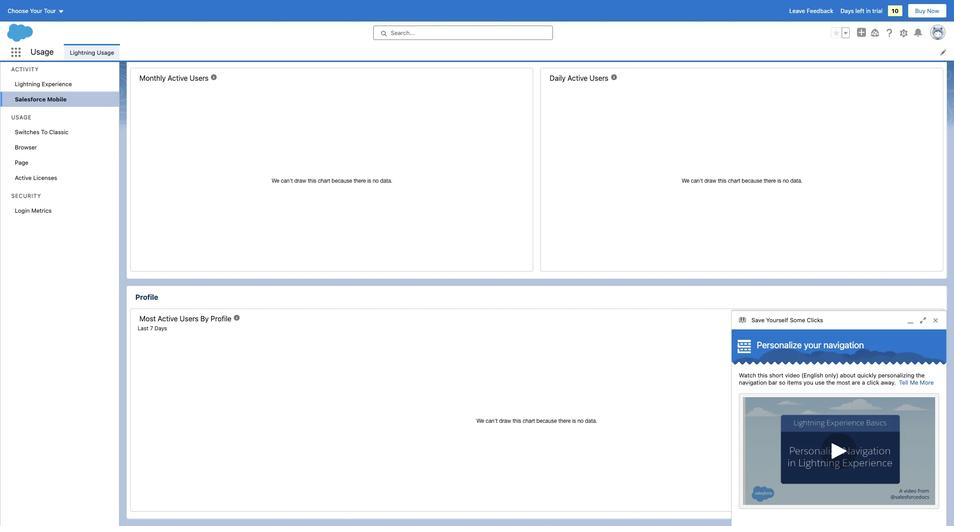 Task type: vqa. For each thing, say whether or not it's contained in the screenshot.
Add Files's 'Files'
no



Task type: describe. For each thing, give the bounding box(es) containing it.
security
[[11, 193, 41, 200]]

about
[[841, 372, 856, 379]]

lightning usage
[[70, 49, 114, 56]]

daily
[[550, 74, 566, 82]]

last
[[138, 326, 149, 332]]

users for most active users by profile
[[180, 315, 199, 323]]

salesforce
[[15, 96, 46, 103]]

users for daily active users
[[590, 74, 609, 82]]

login metrics
[[15, 207, 52, 214]]

7
[[150, 326, 153, 332]]

0 horizontal spatial the
[[827, 379, 836, 386]]

clicks
[[808, 317, 824, 324]]

salesforce mobile
[[15, 96, 67, 103]]

1 horizontal spatial the
[[917, 372, 926, 379]]

login
[[15, 207, 30, 214]]

video
[[786, 372, 801, 379]]

tell me more
[[900, 379, 935, 386]]

10
[[892, 7, 899, 14]]

your
[[805, 340, 822, 350]]

active for daily
[[568, 74, 588, 82]]

lightning for lightning usage
[[70, 49, 95, 56]]

1 horizontal spatial profile
[[211, 315, 232, 323]]

most
[[837, 379, 851, 386]]

personalize your navigation
[[758, 340, 865, 350]]

mobile
[[47, 96, 67, 103]]

quickly
[[858, 372, 877, 379]]

yourself
[[767, 317, 789, 324]]

0 vertical spatial navigation
[[824, 340, 865, 350]]

active for monthly
[[168, 74, 188, 82]]

search...
[[391, 29, 415, 36]]

this
[[758, 372, 768, 379]]

now
[[928, 7, 940, 14]]

lightning usage list
[[64, 44, 955, 61]]

lightning experience
[[15, 80, 72, 88]]

personalizing
[[879, 372, 915, 379]]

choose
[[8, 7, 28, 14]]

tour
[[44, 7, 56, 14]]

choose your tour
[[8, 7, 56, 14]]

leave feedback link
[[790, 7, 834, 14]]

left
[[856, 7, 865, 14]]

last 7 days
[[138, 326, 167, 332]]

so
[[780, 379, 786, 386]]

monthly active users
[[140, 74, 209, 82]]

active for most
[[158, 315, 178, 323]]

days left in trial
[[841, 7, 884, 14]]

you
[[804, 379, 814, 386]]



Task type: locate. For each thing, give the bounding box(es) containing it.
page
[[15, 159, 28, 166]]

lightning inside list
[[70, 49, 95, 56]]

group
[[832, 27, 851, 38]]

away.
[[882, 379, 897, 386]]

leave
[[790, 7, 806, 14]]

buy now button
[[908, 4, 948, 18]]

classic
[[49, 129, 69, 136]]

lightning down activity
[[15, 80, 40, 88]]

users
[[136, 53, 156, 61], [190, 74, 209, 82], [590, 74, 609, 82], [180, 315, 199, 323]]

1 horizontal spatial navigation
[[824, 340, 865, 350]]

experience
[[42, 80, 72, 88]]

0 vertical spatial profile
[[136, 294, 158, 302]]

active right daily
[[568, 74, 588, 82]]

in
[[867, 7, 872, 14]]

activity
[[11, 66, 39, 73]]

the
[[917, 372, 926, 379], [827, 379, 836, 386]]

the right the tell
[[917, 372, 926, 379]]

0 horizontal spatial profile
[[136, 294, 158, 302]]

0 horizontal spatial lightning
[[15, 80, 40, 88]]

0 vertical spatial lightning
[[70, 49, 95, 56]]

navigation up 'about'
[[824, 340, 865, 350]]

feedback
[[807, 7, 834, 14]]

most
[[140, 315, 156, 323]]

days right 7
[[155, 326, 167, 332]]

click
[[868, 379, 880, 386]]

are
[[853, 379, 861, 386]]

active right monthly
[[168, 74, 188, 82]]

navigation
[[824, 340, 865, 350], [740, 379, 768, 386]]

save yourself some clicks dialog
[[732, 311, 948, 527]]

profile
[[136, 294, 158, 302], [211, 315, 232, 323]]

1 vertical spatial profile
[[211, 315, 232, 323]]

switches to classic
[[15, 129, 69, 136]]

more
[[921, 379, 935, 386]]

1 vertical spatial days
[[155, 326, 167, 332]]

a
[[863, 379, 866, 386]]

choose your tour button
[[7, 4, 65, 18]]

watch
[[740, 372, 757, 379]]

metrics
[[31, 207, 52, 214]]

active down page
[[15, 174, 32, 182]]

usage
[[31, 47, 54, 57], [97, 49, 114, 56], [11, 114, 32, 121]]

to
[[41, 129, 48, 136]]

tell
[[900, 379, 909, 386]]

navigation left bar
[[740, 379, 768, 386]]

active licenses
[[15, 174, 57, 182]]

items
[[788, 379, 803, 386]]

active
[[168, 74, 188, 82], [568, 74, 588, 82], [15, 174, 32, 182], [158, 315, 178, 323]]

active up last 7 days
[[158, 315, 178, 323]]

profile right by
[[211, 315, 232, 323]]

personalize
[[758, 340, 803, 350]]

navigation inside watch this short video (english only) about quickly personalizing the navigation bar so items you use the most are a click away.
[[740, 379, 768, 386]]

the right use
[[827, 379, 836, 386]]

video for how to personalize lightning experience navigation watch video image
[[744, 398, 936, 506]]

1 horizontal spatial lightning
[[70, 49, 95, 56]]

monthly
[[140, 74, 166, 82]]

lightning usage link
[[64, 44, 120, 61]]

(english
[[802, 372, 824, 379]]

bar
[[769, 379, 778, 386]]

leave feedback
[[790, 7, 834, 14]]

tell me more link
[[900, 379, 935, 386]]

days
[[841, 7, 855, 14], [155, 326, 167, 332]]

only)
[[826, 372, 839, 379]]

0 horizontal spatial days
[[155, 326, 167, 332]]

0 horizontal spatial navigation
[[740, 379, 768, 386]]

watch this short video (english only) about quickly personalizing the navigation bar so items you use the most are a click away.
[[740, 372, 926, 386]]

lightning
[[70, 49, 95, 56], [15, 80, 40, 88]]

browser
[[15, 144, 37, 151]]

lightning up 'experience'
[[70, 49, 95, 56]]

save
[[752, 317, 765, 324]]

switches
[[15, 129, 39, 136]]

short
[[770, 372, 784, 379]]

some
[[791, 317, 806, 324]]

trial
[[873, 7, 884, 14]]

use
[[816, 379, 825, 386]]

save yourself some clicks
[[752, 317, 824, 324]]

1 vertical spatial navigation
[[740, 379, 768, 386]]

search... button
[[374, 26, 553, 40]]

daily active users
[[550, 74, 609, 82]]

buy now
[[916, 7, 940, 14]]

licenses
[[33, 174, 57, 182]]

most active users by profile
[[140, 315, 232, 323]]

buy
[[916, 7, 926, 14]]

1 vertical spatial lightning
[[15, 80, 40, 88]]

0 vertical spatial days
[[841, 7, 855, 14]]

users for monthly active users
[[190, 74, 209, 82]]

1 horizontal spatial days
[[841, 7, 855, 14]]

usage inside list
[[97, 49, 114, 56]]

profile up most in the left bottom of the page
[[136, 294, 158, 302]]

your
[[30, 7, 42, 14]]

lightning for lightning experience
[[15, 80, 40, 88]]

by
[[201, 315, 209, 323]]

days left left
[[841, 7, 855, 14]]

me
[[911, 379, 919, 386]]



